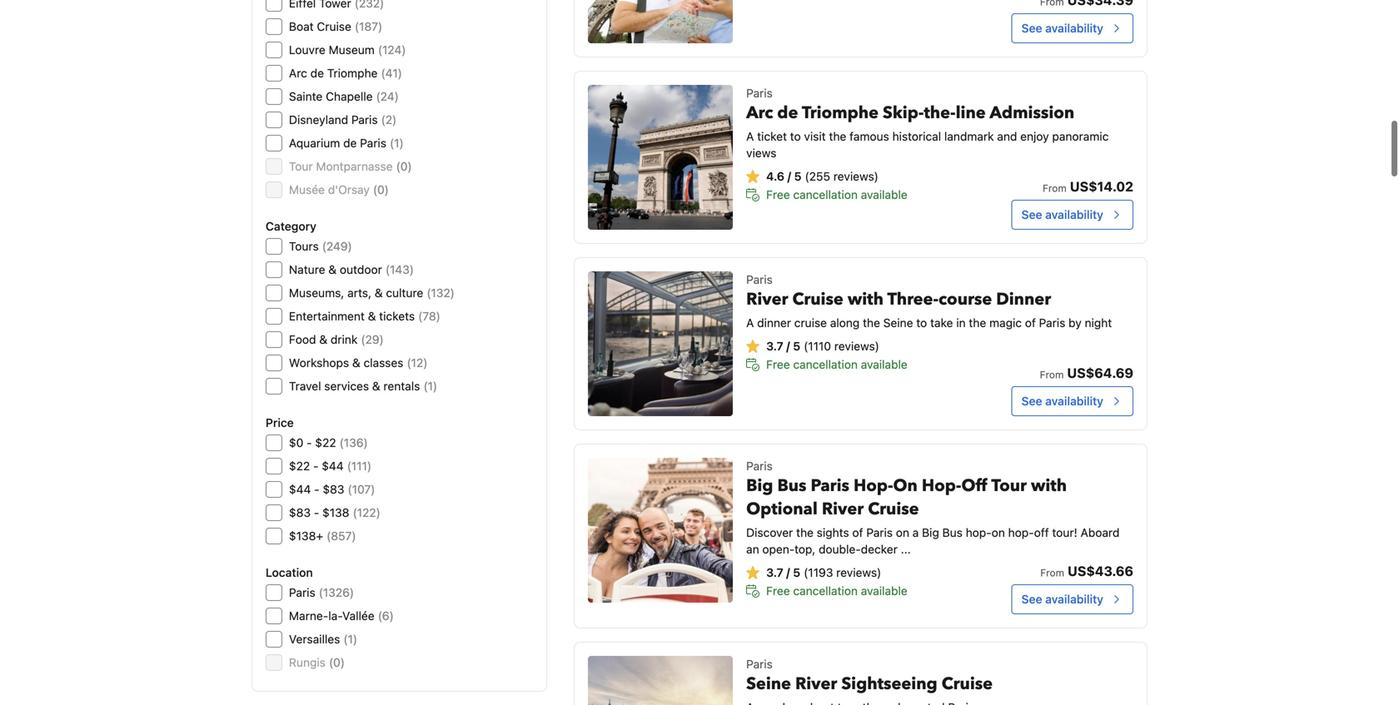 Task type: vqa. For each thing, say whether or not it's contained in the screenshot.
The "See Availability" button
no



Task type: describe. For each thing, give the bounding box(es) containing it.
(0) for musée d'orsay (0)
[[373, 183, 389, 197]]

arts,
[[348, 286, 372, 300]]

famous
[[850, 130, 890, 143]]

(111)
[[347, 460, 372, 473]]

top,
[[795, 543, 816, 557]]

(41)
[[381, 66, 402, 80]]

- for $83
[[314, 506, 319, 520]]

0 vertical spatial triomphe
[[327, 66, 378, 80]]

paris big bus paris hop-on hop-off tour with optional river cruise discover the sights of paris on a big bus hop-on hop-off tour! aboard an open-top, double-decker ...
[[747, 460, 1120, 557]]

0 vertical spatial arc
[[289, 66, 307, 80]]

discover
[[747, 526, 794, 540]]

category
[[266, 220, 317, 233]]

cruise inside paris big bus paris hop-on hop-off tour with optional river cruise discover the sights of paris on a big bus hop-on hop-off tour! aboard an open-top, double-decker ...
[[868, 498, 920, 521]]

see for river cruise with three-course dinner
[[1022, 395, 1043, 408]]

rungis
[[289, 656, 326, 670]]

price
[[266, 416, 294, 430]]

- for $44
[[314, 483, 320, 497]]

/ for along
[[787, 340, 790, 353]]

louvre museum (124)
[[289, 43, 406, 57]]

night
[[1085, 316, 1113, 330]]

aquarium
[[289, 136, 340, 150]]

tour!
[[1053, 526, 1078, 540]]

cruise inside paris river cruise with three-course dinner a dinner cruise along the seine to take in the magic of paris by night
[[793, 288, 844, 311]]

la-
[[329, 610, 342, 623]]

2 horizontal spatial (1)
[[424, 380, 438, 393]]

river cruise with three-course dinner image
[[588, 272, 733, 417]]

$138
[[323, 506, 350, 520]]

an
[[747, 543, 760, 557]]

from us$43.66
[[1041, 564, 1134, 580]]

5 for to
[[795, 170, 802, 183]]

of inside paris big bus paris hop-on hop-off tour with optional river cruise discover the sights of paris on a big bus hop-on hop-off tour! aboard an open-top, double-decker ...
[[853, 526, 864, 540]]

historical
[[893, 130, 942, 143]]

disneyland
[[289, 113, 348, 127]]

(255
[[805, 170, 831, 183]]

museums, arts, & culture (132)
[[289, 286, 455, 300]]

reviews) for the
[[834, 170, 879, 183]]

us$64.69
[[1068, 365, 1134, 381]]

food & drink (29)
[[289, 333, 384, 347]]

skip-
[[883, 102, 924, 125]]

sainte chapelle (24)
[[289, 90, 399, 103]]

(1193
[[804, 566, 834, 580]]

marne-
[[289, 610, 329, 623]]

/ for optional
[[787, 566, 790, 580]]

1 hop- from the left
[[966, 526, 992, 540]]

paris (1326)
[[289, 586, 354, 600]]

& for outdoor
[[329, 263, 337, 277]]

louvre
[[289, 43, 326, 57]]

available for seine
[[861, 358, 908, 372]]

cancellation for along
[[794, 358, 858, 372]]

nature
[[289, 263, 325, 277]]

(187)
[[355, 20, 383, 33]]

museum
[[329, 43, 375, 57]]

aboard
[[1081, 526, 1120, 540]]

1 horizontal spatial (1)
[[390, 136, 404, 150]]

travel
[[289, 380, 321, 393]]

free for optional
[[767, 585, 790, 598]]

(6)
[[378, 610, 394, 623]]

free cancellation available for river
[[767, 585, 908, 598]]

museums,
[[289, 286, 344, 300]]

0 horizontal spatial bus
[[778, 475, 807, 498]]

the right along
[[863, 316, 881, 330]]

& down classes
[[372, 380, 381, 393]]

line
[[956, 102, 986, 125]]

2 on from the left
[[992, 526, 1006, 540]]

see availability for arc de triomphe skip-the-line admission
[[1022, 208, 1104, 222]]

three-
[[888, 288, 939, 311]]

with inside paris river cruise with three-course dinner a dinner cruise along the seine to take in the magic of paris by night
[[848, 288, 884, 311]]

see availability for big bus paris hop-on hop-off tour with optional river cruise
[[1022, 593, 1104, 607]]

double-
[[819, 543, 861, 557]]

(143)
[[386, 263, 414, 277]]

cruise inside paris seine river sightseeing cruise
[[942, 673, 993, 696]]

from for big bus paris hop-on hop-off tour with optional river cruise
[[1041, 567, 1065, 579]]

tour montparnasse (0)
[[289, 160, 412, 173]]

(12)
[[407, 356, 428, 370]]

cancellation for to
[[794, 188, 858, 202]]

on
[[894, 475, 918, 498]]

vallée
[[342, 610, 375, 623]]

de for arc de triomphe (41)
[[311, 66, 324, 80]]

dinner
[[758, 316, 792, 330]]

& right arts,
[[375, 286, 383, 300]]

views
[[747, 146, 777, 160]]

1 see from the top
[[1022, 21, 1043, 35]]

take
[[931, 316, 954, 330]]

enjoy
[[1021, 130, 1050, 143]]

boat cruise (187)
[[289, 20, 383, 33]]

1 horizontal spatial bus
[[943, 526, 963, 540]]

landmark
[[945, 130, 995, 143]]

arc inside paris arc de triomphe skip-the-line admission a ticket to visit the famous historical landmark and enjoy panoramic views
[[747, 102, 773, 125]]

(1110
[[804, 340, 832, 353]]

montparnasse
[[316, 160, 393, 173]]

1 vertical spatial $22
[[289, 460, 310, 473]]

(124)
[[378, 43, 406, 57]]

from us$14.02
[[1043, 179, 1134, 195]]

$44 - $83 (107)
[[289, 483, 375, 497]]

cancellation for optional
[[794, 585, 858, 598]]

availability for big bus paris hop-on hop-off tour with optional river cruise
[[1046, 593, 1104, 607]]

& for classes
[[352, 356, 361, 370]]

2 hop- from the left
[[1009, 526, 1035, 540]]

versailles
[[289, 633, 340, 647]]

boat
[[289, 20, 314, 33]]

1 hop- from the left
[[854, 475, 894, 498]]

entertainment
[[289, 310, 365, 323]]

paris inside paris seine river sightseeing cruise
[[747, 658, 773, 672]]

0 vertical spatial $83
[[323, 483, 345, 497]]

(249)
[[322, 240, 352, 253]]

(122)
[[353, 506, 381, 520]]

(107)
[[348, 483, 375, 497]]

- for $0
[[307, 436, 312, 450]]

us$14.02
[[1071, 179, 1134, 195]]

free for along
[[767, 358, 790, 372]]

1 horizontal spatial big
[[922, 526, 940, 540]]

$138+ (857)
[[289, 530, 356, 543]]

panoramic
[[1053, 130, 1109, 143]]

0 vertical spatial $44
[[322, 460, 344, 473]]

the right in
[[969, 316, 987, 330]]

paris river cruise with three-course dinner a dinner cruise along the seine to take in the magic of paris by night
[[747, 273, 1113, 330]]

2 vertical spatial (1)
[[344, 633, 358, 647]]

magic
[[990, 316, 1022, 330]]

river inside paris river cruise with three-course dinner a dinner cruise along the seine to take in the magic of paris by night
[[747, 288, 789, 311]]

off
[[962, 475, 988, 498]]

(2)
[[381, 113, 397, 127]]

us$43.66
[[1068, 564, 1134, 580]]

d'orsay
[[328, 183, 370, 197]]

optional
[[747, 498, 818, 521]]



Task type: locate. For each thing, give the bounding box(es) containing it.
(1) down vallée
[[344, 633, 358, 647]]

2 free cancellation available from the top
[[767, 358, 908, 372]]

- down $0 - $22 (136) on the left of page
[[313, 460, 319, 473]]

0 vertical spatial 5
[[795, 170, 802, 183]]

0 horizontal spatial on
[[896, 526, 910, 540]]

(78)
[[418, 310, 441, 323]]

outdoor
[[340, 263, 382, 277]]

sights
[[817, 526, 850, 540]]

1 horizontal spatial hop-
[[922, 475, 962, 498]]

see for big bus paris hop-on hop-off tour with optional river cruise
[[1022, 593, 1043, 607]]

triomphe inside paris arc de triomphe skip-the-line admission a ticket to visit the famous historical landmark and enjoy panoramic views
[[802, 102, 879, 125]]

1 horizontal spatial (0)
[[373, 183, 389, 197]]

(0) for tour montparnasse (0)
[[396, 160, 412, 173]]

(1) down (12)
[[424, 380, 438, 393]]

location
[[266, 566, 313, 580]]

-
[[307, 436, 312, 450], [313, 460, 319, 473], [314, 483, 320, 497], [314, 506, 319, 520]]

hop- up decker
[[854, 475, 894, 498]]

0 horizontal spatial $22
[[289, 460, 310, 473]]

big right a
[[922, 526, 940, 540]]

cancellation down 3.7 / 5 (1110 reviews) at the right of page
[[794, 358, 858, 372]]

a inside paris river cruise with three-course dinner a dinner cruise along the seine to take in the magic of paris by night
[[747, 316, 754, 330]]

/ right 4.6 on the right top of the page
[[788, 170, 792, 183]]

free down open-
[[767, 585, 790, 598]]

2 available from the top
[[861, 358, 908, 372]]

/ for to
[[788, 170, 792, 183]]

triomphe down museum at the top of page
[[327, 66, 378, 80]]

&
[[329, 263, 337, 277], [375, 286, 383, 300], [368, 310, 376, 323], [319, 333, 328, 347], [352, 356, 361, 370], [372, 380, 381, 393]]

available
[[861, 188, 908, 202], [861, 358, 908, 372], [861, 585, 908, 598]]

the inside paris arc de triomphe skip-the-line admission a ticket to visit the famous historical landmark and enjoy panoramic views
[[829, 130, 847, 143]]

1 vertical spatial $83
[[289, 506, 311, 520]]

1 horizontal spatial $44
[[322, 460, 344, 473]]

cruise up cruise at the right top of the page
[[793, 288, 844, 311]]

2 hop- from the left
[[922, 475, 962, 498]]

free cancellation available down 3.7 / 5 (1193 reviews)
[[767, 585, 908, 598]]

cruise up louvre museum (124)
[[317, 20, 352, 33]]

de
[[311, 66, 324, 80], [778, 102, 799, 125], [343, 136, 357, 150]]

0 horizontal spatial (0)
[[329, 656, 345, 670]]

marne-la-vallée (6)
[[289, 610, 394, 623]]

classes
[[364, 356, 404, 370]]

bus up optional
[[778, 475, 807, 498]]

$22 down $0
[[289, 460, 310, 473]]

1 vertical spatial cancellation
[[794, 358, 858, 372]]

3.7 down dinner
[[767, 340, 784, 353]]

1 horizontal spatial tour
[[992, 475, 1027, 498]]

to inside paris arc de triomphe skip-the-line admission a ticket to visit the famous historical landmark and enjoy panoramic views
[[791, 130, 801, 143]]

bus right a
[[943, 526, 963, 540]]

1 a from the top
[[747, 130, 754, 143]]

2 vertical spatial /
[[787, 566, 790, 580]]

from down 'off'
[[1041, 567, 1065, 579]]

1 vertical spatial from
[[1040, 369, 1064, 381]]

2 vertical spatial free
[[767, 585, 790, 598]]

/ down open-
[[787, 566, 790, 580]]

(0) right d'orsay
[[373, 183, 389, 197]]

0 horizontal spatial triomphe
[[327, 66, 378, 80]]

hop- down off
[[966, 526, 992, 540]]

1 horizontal spatial on
[[992, 526, 1006, 540]]

off
[[1035, 526, 1050, 540]]

cruise down on
[[868, 498, 920, 521]]

0 vertical spatial tour
[[289, 160, 313, 173]]

4 see from the top
[[1022, 593, 1043, 607]]

dinner
[[997, 288, 1052, 311]]

reviews) right (255
[[834, 170, 879, 183]]

0 vertical spatial (1)
[[390, 136, 404, 150]]

cancellation
[[794, 188, 858, 202], [794, 358, 858, 372], [794, 585, 858, 598]]

from for arc de triomphe skip-the-line admission
[[1043, 182, 1067, 194]]

reviews) down along
[[835, 340, 880, 353]]

de up ticket
[[778, 102, 799, 125]]

availability for river cruise with three-course dinner
[[1046, 395, 1104, 408]]

3 see availability from the top
[[1022, 395, 1104, 408]]

5 left (1110
[[793, 340, 801, 353]]

0 vertical spatial a
[[747, 130, 754, 143]]

0 vertical spatial free
[[767, 188, 790, 202]]

to
[[791, 130, 801, 143], [917, 316, 928, 330]]

of up double-
[[853, 526, 864, 540]]

- down $22 - $44 (111)
[[314, 483, 320, 497]]

& up the travel services & rentals (1)
[[352, 356, 361, 370]]

seine river sightseeing cruise image
[[588, 657, 733, 706]]

reviews)
[[834, 170, 879, 183], [835, 340, 880, 353], [837, 566, 882, 580]]

2 see from the top
[[1022, 208, 1043, 222]]

2 vertical spatial free cancellation available
[[767, 585, 908, 598]]

1 horizontal spatial $83
[[323, 483, 345, 497]]

2 a from the top
[[747, 316, 754, 330]]

1 vertical spatial seine
[[747, 673, 792, 696]]

1 vertical spatial with
[[1032, 475, 1067, 498]]

services
[[324, 380, 369, 393]]

1 vertical spatial free cancellation available
[[767, 358, 908, 372]]

2 horizontal spatial de
[[778, 102, 799, 125]]

culture
[[386, 286, 424, 300]]

hop-
[[854, 475, 894, 498], [922, 475, 962, 498]]

3 free cancellation available from the top
[[767, 585, 908, 598]]

2 vertical spatial from
[[1041, 567, 1065, 579]]

available down the famous
[[861, 188, 908, 202]]

0 vertical spatial bus
[[778, 475, 807, 498]]

disneyland paris (2)
[[289, 113, 397, 127]]

to inside paris river cruise with three-course dinner a dinner cruise along the seine to take in the magic of paris by night
[[917, 316, 928, 330]]

free cancellation available
[[767, 188, 908, 202], [767, 358, 908, 372], [767, 585, 908, 598]]

see for arc de triomphe skip-the-line admission
[[1022, 208, 1043, 222]]

(1) down (2) at the top of the page
[[390, 136, 404, 150]]

$0
[[289, 436, 304, 450]]

3 cancellation from the top
[[794, 585, 858, 598]]

course
[[939, 288, 993, 311]]

available down 3.7 / 5 (1110 reviews) at the right of page
[[861, 358, 908, 372]]

1 free cancellation available from the top
[[767, 188, 908, 202]]

2 availability from the top
[[1046, 208, 1104, 222]]

$44 down $22 - $44 (111)
[[289, 483, 311, 497]]

0 vertical spatial seine
[[884, 316, 914, 330]]

availability for arc de triomphe skip-the-line admission
[[1046, 208, 1104, 222]]

4 availability from the top
[[1046, 593, 1104, 607]]

free down dinner
[[767, 358, 790, 372]]

5 for optional
[[793, 566, 801, 580]]

2 vertical spatial available
[[861, 585, 908, 598]]

& for drink
[[319, 333, 328, 347]]

reviews) down double-
[[837, 566, 882, 580]]

tour
[[289, 160, 313, 173], [992, 475, 1027, 498]]

2 cancellation from the top
[[794, 358, 858, 372]]

1 vertical spatial 3.7
[[767, 566, 784, 580]]

musée d'orsay (0)
[[289, 183, 389, 197]]

de inside paris arc de triomphe skip-the-line admission a ticket to visit the famous historical landmark and enjoy panoramic views
[[778, 102, 799, 125]]

1 horizontal spatial to
[[917, 316, 928, 330]]

2 vertical spatial 5
[[793, 566, 801, 580]]

the right visit
[[829, 130, 847, 143]]

(132)
[[427, 286, 455, 300]]

reviews) for seine
[[835, 340, 880, 353]]

1 vertical spatial arc
[[747, 102, 773, 125]]

0 vertical spatial cancellation
[[794, 188, 858, 202]]

0 horizontal spatial arc
[[289, 66, 307, 80]]

0 vertical spatial big
[[747, 475, 774, 498]]

a left dinner
[[747, 316, 754, 330]]

available down decker
[[861, 585, 908, 598]]

3.7 down open-
[[767, 566, 784, 580]]

river up dinner
[[747, 288, 789, 311]]

(1)
[[390, 136, 404, 150], [424, 380, 438, 393], [344, 633, 358, 647]]

3 available from the top
[[861, 585, 908, 598]]

1 availability from the top
[[1046, 21, 1104, 35]]

seine inside paris river cruise with three-course dinner a dinner cruise along the seine to take in the magic of paris by night
[[884, 316, 914, 330]]

2 vertical spatial (0)
[[329, 656, 345, 670]]

big up optional
[[747, 475, 774, 498]]

1 vertical spatial of
[[853, 526, 864, 540]]

0 vertical spatial 3.7
[[767, 340, 784, 353]]

1 vertical spatial de
[[778, 102, 799, 125]]

...
[[901, 543, 911, 557]]

workshops & classes (12)
[[289, 356, 428, 370]]

2 3.7 from the top
[[767, 566, 784, 580]]

0 vertical spatial from
[[1043, 182, 1067, 194]]

1 vertical spatial bus
[[943, 526, 963, 540]]

from for river cruise with three-course dinner
[[1040, 369, 1064, 381]]

reviews) for cruise
[[837, 566, 882, 580]]

3.7 for big bus paris hop-on hop-off tour with optional river cruise
[[767, 566, 784, 580]]

tour up musée
[[289, 160, 313, 173]]

1 vertical spatial tour
[[992, 475, 1027, 498]]

from
[[1043, 182, 1067, 194], [1040, 369, 1064, 381], [1041, 567, 1065, 579]]

0 horizontal spatial hop-
[[966, 526, 992, 540]]

hop- left tour!
[[1009, 526, 1035, 540]]

(857)
[[327, 530, 356, 543]]

0 horizontal spatial de
[[311, 66, 324, 80]]

de up tour montparnasse (0) at left
[[343, 136, 357, 150]]

nature & outdoor (143)
[[289, 263, 414, 277]]

arc up ticket
[[747, 102, 773, 125]]

of down dinner
[[1026, 316, 1036, 330]]

1 horizontal spatial hop-
[[1009, 526, 1035, 540]]

1 horizontal spatial triomphe
[[802, 102, 879, 125]]

5 for along
[[793, 340, 801, 353]]

tour inside paris big bus paris hop-on hop-off tour with optional river cruise discover the sights of paris on a big bus hop-on hop-off tour! aboard an open-top, double-decker ...
[[992, 475, 1027, 498]]

1 vertical spatial reviews)
[[835, 340, 880, 353]]

0 vertical spatial reviews)
[[834, 170, 879, 183]]

chapelle
[[326, 90, 373, 103]]

1 horizontal spatial $22
[[315, 436, 336, 450]]

1 vertical spatial to
[[917, 316, 928, 330]]

big bus paris hop-on hop-off tour with optional river cruise image
[[588, 458, 733, 603]]

see availability
[[1022, 21, 1104, 35], [1022, 208, 1104, 222], [1022, 395, 1104, 408], [1022, 593, 1104, 607]]

0 horizontal spatial tour
[[289, 160, 313, 173]]

0 horizontal spatial of
[[853, 526, 864, 540]]

on left a
[[896, 526, 910, 540]]

1 vertical spatial $44
[[289, 483, 311, 497]]

2 vertical spatial de
[[343, 136, 357, 150]]

0 horizontal spatial $83
[[289, 506, 311, 520]]

the inside paris big bus paris hop-on hop-off tour with optional river cruise discover the sights of paris on a big bus hop-on hop-off tour! aboard an open-top, double-decker ...
[[797, 526, 814, 540]]

2 free from the top
[[767, 358, 790, 372]]

0 vertical spatial (0)
[[396, 160, 412, 173]]

0 horizontal spatial (1)
[[344, 633, 358, 647]]

& down (249)
[[329, 263, 337, 277]]

with up 'off'
[[1032, 475, 1067, 498]]

2 see availability from the top
[[1022, 208, 1104, 222]]

1 vertical spatial 5
[[793, 340, 801, 353]]

along
[[831, 316, 860, 330]]

0 horizontal spatial $44
[[289, 483, 311, 497]]

de down louvre
[[311, 66, 324, 80]]

entertainment & tickets (78)
[[289, 310, 441, 323]]

available for the
[[861, 188, 908, 202]]

0 horizontal spatial seine
[[747, 673, 792, 696]]

see availability link
[[574, 0, 1148, 57]]

paris seine river sightseeing cruise
[[747, 658, 993, 696]]

from inside from us$64.69
[[1040, 369, 1064, 381]]

on
[[896, 526, 910, 540], [992, 526, 1006, 540]]

from inside from us$14.02
[[1043, 182, 1067, 194]]

$22 up $22 - $44 (111)
[[315, 436, 336, 450]]

0 vertical spatial to
[[791, 130, 801, 143]]

open-
[[763, 543, 795, 557]]

0 vertical spatial river
[[747, 288, 789, 311]]

in
[[957, 316, 966, 330]]

5
[[795, 170, 802, 183], [793, 340, 801, 353], [793, 566, 801, 580]]

see availability for river cruise with three-course dinner
[[1022, 395, 1104, 408]]

cruise
[[317, 20, 352, 33], [793, 288, 844, 311], [868, 498, 920, 521], [942, 673, 993, 696]]

by
[[1069, 316, 1082, 330]]

1 vertical spatial (1)
[[424, 380, 438, 393]]

1 horizontal spatial de
[[343, 136, 357, 150]]

hop- right on
[[922, 475, 962, 498]]

(0) down (2) at the top of the page
[[396, 160, 412, 173]]

admission to the eiffel tower image
[[588, 0, 733, 43]]

hop-
[[966, 526, 992, 540], [1009, 526, 1035, 540]]

free
[[767, 188, 790, 202], [767, 358, 790, 372], [767, 585, 790, 598]]

river inside paris big bus paris hop-on hop-off tour with optional river cruise discover the sights of paris on a big bus hop-on hop-off tour! aboard an open-top, double-decker ...
[[822, 498, 864, 521]]

visit
[[804, 130, 826, 143]]

2 horizontal spatial (0)
[[396, 160, 412, 173]]

(136)
[[340, 436, 368, 450]]

a up views
[[747, 130, 754, 143]]

1 free from the top
[[767, 188, 790, 202]]

versailles (1)
[[289, 633, 358, 647]]

$83 up '$83 - $138 (122)'
[[323, 483, 345, 497]]

1 horizontal spatial arc
[[747, 102, 773, 125]]

0 horizontal spatial with
[[848, 288, 884, 311]]

$44 up $44 - $83 (107)
[[322, 460, 344, 473]]

0 vertical spatial with
[[848, 288, 884, 311]]

decker
[[861, 543, 898, 557]]

5 left (255
[[795, 170, 802, 183]]

1 vertical spatial river
[[822, 498, 864, 521]]

the up top,
[[797, 526, 814, 540]]

1 available from the top
[[861, 188, 908, 202]]

triomphe up visit
[[802, 102, 879, 125]]

free cancellation available down 3.7 / 5 (1110 reviews) at the right of page
[[767, 358, 908, 372]]

from left us$64.69
[[1040, 369, 1064, 381]]

(24)
[[376, 90, 399, 103]]

(1326)
[[319, 586, 354, 600]]

1 3.7 from the top
[[767, 340, 784, 353]]

& down museums, arts, & culture (132)
[[368, 310, 376, 323]]

on left 'off'
[[992, 526, 1006, 540]]

3 free from the top
[[767, 585, 790, 598]]

1 see availability from the top
[[1022, 21, 1104, 35]]

arc de triomphe skip-the-line admission image
[[588, 85, 733, 230]]

0 horizontal spatial big
[[747, 475, 774, 498]]

arc de triomphe (41)
[[289, 66, 402, 80]]

tours
[[289, 240, 319, 253]]

1 vertical spatial free
[[767, 358, 790, 372]]

1 cancellation from the top
[[794, 188, 858, 202]]

1 vertical spatial triomphe
[[802, 102, 879, 125]]

5 left "(1193"
[[793, 566, 801, 580]]

2 vertical spatial reviews)
[[837, 566, 882, 580]]

river up the sights
[[822, 498, 864, 521]]

river left sightseeing
[[796, 673, 838, 696]]

(0) down versailles (1)
[[329, 656, 345, 670]]

river inside paris seine river sightseeing cruise
[[796, 673, 838, 696]]

ticket
[[758, 130, 787, 143]]

3 availability from the top
[[1046, 395, 1104, 408]]

of
[[1026, 316, 1036, 330], [853, 526, 864, 540]]

free down 4.6 on the right top of the page
[[767, 188, 790, 202]]

free cancellation available for visit
[[767, 188, 908, 202]]

paris inside paris arc de triomphe skip-the-line admission a ticket to visit the famous historical landmark and enjoy panoramic views
[[747, 86, 773, 100]]

free cancellation available for the
[[767, 358, 908, 372]]

free for to
[[767, 188, 790, 202]]

free cancellation available down 4.6 / 5 (255 reviews)
[[767, 188, 908, 202]]

0 vertical spatial free cancellation available
[[767, 188, 908, 202]]

of inside paris river cruise with three-course dinner a dinner cruise along the seine to take in the magic of paris by night
[[1026, 316, 1036, 330]]

de for aquarium de paris (1)
[[343, 136, 357, 150]]

the
[[829, 130, 847, 143], [863, 316, 881, 330], [969, 316, 987, 330], [797, 526, 814, 540]]

1 horizontal spatial with
[[1032, 475, 1067, 498]]

arc up "sainte" at top left
[[289, 66, 307, 80]]

a
[[747, 130, 754, 143], [747, 316, 754, 330]]

1 vertical spatial available
[[861, 358, 908, 372]]

with inside paris big bus paris hop-on hop-off tour with optional river cruise discover the sights of paris on a big bus hop-on hop-off tour! aboard an open-top, double-decker ...
[[1032, 475, 1067, 498]]

1 vertical spatial (0)
[[373, 183, 389, 197]]

2 vertical spatial river
[[796, 673, 838, 696]]

(29)
[[361, 333, 384, 347]]

0 vertical spatial of
[[1026, 316, 1036, 330]]

cruise right sightseeing
[[942, 673, 993, 696]]

- left $138
[[314, 506, 319, 520]]

to left visit
[[791, 130, 801, 143]]

/ down dinner
[[787, 340, 790, 353]]

3.7 / 5 (1193 reviews)
[[767, 566, 882, 580]]

1 vertical spatial big
[[922, 526, 940, 540]]

0 vertical spatial /
[[788, 170, 792, 183]]

cruise
[[795, 316, 827, 330]]

$22 - $44 (111)
[[289, 460, 372, 473]]

seine inside paris seine river sightseeing cruise
[[747, 673, 792, 696]]

tours (249)
[[289, 240, 352, 253]]

rentals
[[384, 380, 420, 393]]

2 vertical spatial cancellation
[[794, 585, 858, 598]]

0 vertical spatial available
[[861, 188, 908, 202]]

1 on from the left
[[896, 526, 910, 540]]

3 see from the top
[[1022, 395, 1043, 408]]

0 vertical spatial de
[[311, 66, 324, 80]]

travel services & rentals (1)
[[289, 380, 438, 393]]

to left take
[[917, 316, 928, 330]]

a
[[913, 526, 919, 540]]

1 horizontal spatial seine
[[884, 316, 914, 330]]

& for tickets
[[368, 310, 376, 323]]

0 horizontal spatial to
[[791, 130, 801, 143]]

from left us$14.02
[[1043, 182, 1067, 194]]

with up along
[[848, 288, 884, 311]]

1 vertical spatial a
[[747, 316, 754, 330]]

cancellation down 4.6 / 5 (255 reviews)
[[794, 188, 858, 202]]

& left drink
[[319, 333, 328, 347]]

0 horizontal spatial hop-
[[854, 475, 894, 498]]

from inside from us$43.66
[[1041, 567, 1065, 579]]

- for $22
[[313, 460, 319, 473]]

bus
[[778, 475, 807, 498], [943, 526, 963, 540]]

$83 up $138+
[[289, 506, 311, 520]]

tour right off
[[992, 475, 1027, 498]]

from us$64.69
[[1040, 365, 1134, 381]]

a inside paris arc de triomphe skip-the-line admission a ticket to visit the famous historical landmark and enjoy panoramic views
[[747, 130, 754, 143]]

4.6 / 5 (255 reviews)
[[767, 170, 879, 183]]

$0 - $22 (136)
[[289, 436, 368, 450]]

available for cruise
[[861, 585, 908, 598]]

cancellation down 3.7 / 5 (1193 reviews)
[[794, 585, 858, 598]]

- right $0
[[307, 436, 312, 450]]

3.7 for river cruise with three-course dinner
[[767, 340, 784, 353]]

0 vertical spatial $22
[[315, 436, 336, 450]]

4 see availability from the top
[[1022, 593, 1104, 607]]



